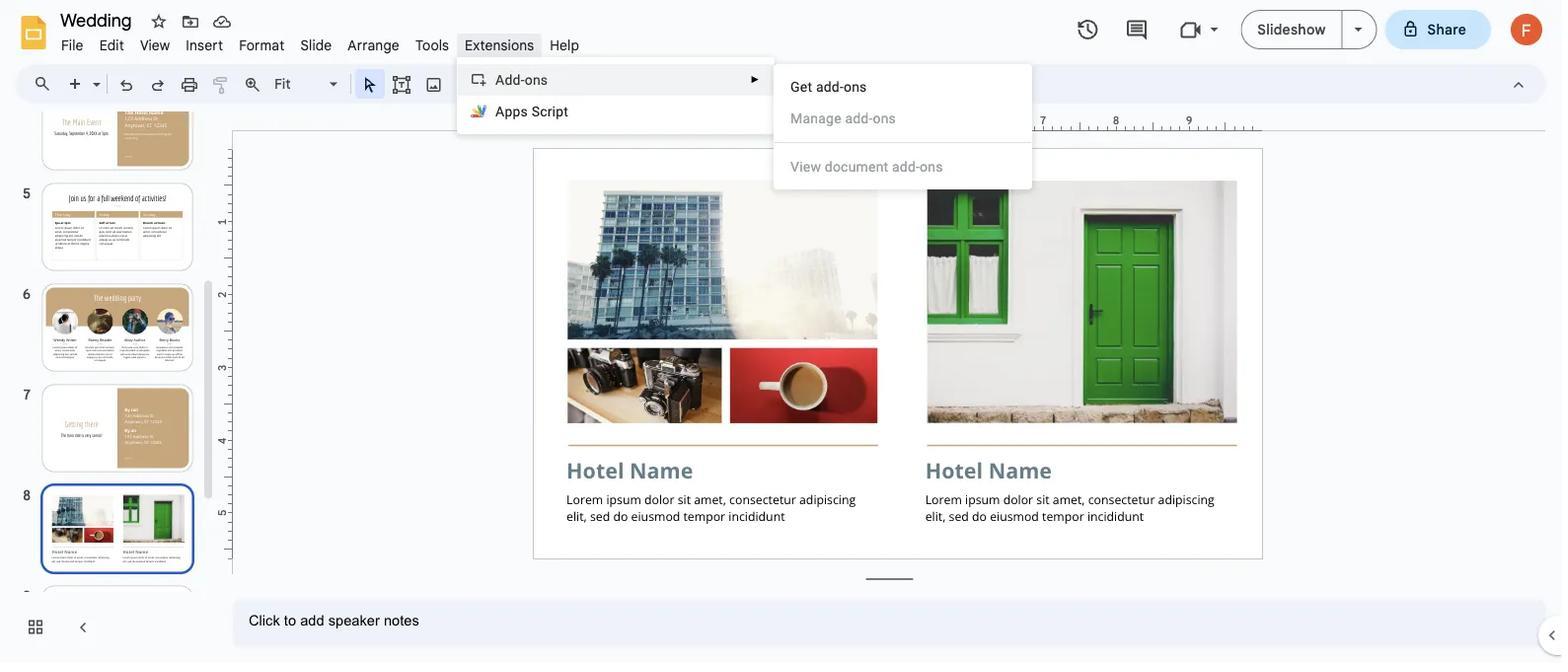 Task type: locate. For each thing, give the bounding box(es) containing it.
ons up 'apps script e' element
[[525, 72, 548, 88]]

add- right et
[[816, 78, 844, 95]]

►
[[751, 74, 760, 85]]

ons right a
[[920, 158, 943, 175]]

menu item
[[791, 109, 1017, 128], [791, 157, 1017, 177]]

ons
[[525, 72, 548, 88], [844, 78, 867, 95], [873, 110, 896, 126], [920, 158, 943, 175]]

insert image image
[[423, 70, 446, 98]]

add- for anage
[[846, 110, 873, 126]]

script
[[532, 103, 569, 119]]

1 horizontal spatial add-
[[846, 110, 873, 126]]

theme button
[[745, 69, 808, 99]]

0 horizontal spatial view
[[140, 37, 170, 54]]

2 menu item from the top
[[791, 157, 1017, 177]]

0 vertical spatial add-
[[816, 78, 844, 95]]

transition
[[825, 75, 890, 92]]

1 vertical spatial menu item
[[791, 157, 1017, 177]]

slideshow button
[[1241, 10, 1343, 49]]

1 menu item from the top
[[791, 109, 1017, 128]]

dd-
[[505, 72, 525, 88], [900, 158, 920, 175]]

slide
[[301, 37, 332, 54]]

view down m
[[791, 158, 822, 175]]

0 vertical spatial view
[[140, 37, 170, 54]]

g
[[791, 78, 801, 95]]

navigation
[[0, 77, 217, 663]]

menu item up a
[[791, 109, 1017, 128]]

add- down 'transition' button at the right
[[846, 110, 873, 126]]

menu bar
[[53, 26, 588, 58]]

slideshow
[[1258, 21, 1326, 38]]

apps script
[[496, 103, 569, 119]]

0 vertical spatial dd-
[[505, 72, 525, 88]]

file
[[61, 37, 84, 54]]

tools menu item
[[408, 34, 457, 57]]

1 vertical spatial add-
[[846, 110, 873, 126]]

dd- right document
[[900, 158, 920, 175]]

view
[[140, 37, 170, 54], [791, 158, 822, 175]]

view down star checkbox
[[140, 37, 170, 54]]

m anage add-ons
[[791, 110, 896, 126]]

ons down 'transition' button at the right
[[873, 110, 896, 126]]

help menu item
[[542, 34, 588, 57]]

slide menu item
[[293, 34, 340, 57]]

0 horizontal spatial add-
[[816, 78, 844, 95]]

manage add-ons m element
[[791, 110, 902, 126]]

menu containing g
[[774, 64, 1033, 190]]

presentation options image
[[1355, 28, 1363, 32]]

0 horizontal spatial dd-
[[505, 72, 525, 88]]

menu
[[457, 57, 775, 134], [774, 64, 1033, 190]]

1 horizontal spatial dd-
[[900, 158, 920, 175]]

menu item down manage add-ons m element
[[791, 157, 1017, 177]]

anage
[[803, 110, 842, 126]]

add-
[[816, 78, 844, 95], [846, 110, 873, 126]]

menu bar containing file
[[53, 26, 588, 58]]

menu bar inside menu bar banner
[[53, 26, 588, 58]]

Menus field
[[25, 70, 68, 98]]

a
[[892, 158, 900, 175]]

1 vertical spatial view
[[791, 158, 822, 175]]

view inside menu item
[[140, 37, 170, 54]]

edit menu item
[[91, 34, 132, 57]]

a dd-ons
[[496, 72, 548, 88]]

0 vertical spatial menu item
[[791, 109, 1017, 128]]

insert menu item
[[178, 34, 231, 57]]

application
[[0, 0, 1563, 663]]

file menu item
[[53, 34, 91, 57]]

dd- up apps
[[505, 72, 525, 88]]

1 horizontal spatial view
[[791, 158, 822, 175]]



Task type: describe. For each thing, give the bounding box(es) containing it.
apps
[[496, 103, 528, 119]]

application containing slideshow
[[0, 0, 1563, 663]]

a
[[496, 72, 505, 88]]

tools
[[416, 37, 449, 54]]

transition button
[[817, 69, 899, 99]]

et
[[801, 78, 813, 95]]

theme
[[754, 75, 799, 92]]

1 vertical spatial dd-
[[900, 158, 920, 175]]

edit
[[99, 37, 124, 54]]

menu containing a
[[457, 57, 775, 134]]

new slide with layout image
[[88, 71, 101, 78]]

menu item containing view document
[[791, 157, 1017, 177]]

share
[[1428, 21, 1467, 38]]

format menu item
[[231, 34, 293, 57]]

menu bar banner
[[0, 0, 1563, 663]]

Zoom text field
[[271, 70, 327, 98]]

g et add-ons
[[791, 78, 867, 95]]

share button
[[1386, 10, 1492, 49]]

view for view
[[140, 37, 170, 54]]

menu item containing m
[[791, 109, 1017, 128]]

arrange
[[348, 37, 400, 54]]

main toolbar
[[58, 69, 900, 99]]

Zoom field
[[269, 70, 347, 99]]

add- for et
[[816, 78, 844, 95]]

view menu item
[[132, 34, 178, 57]]

extensions menu item
[[457, 34, 542, 57]]

add-ons a element
[[496, 72, 554, 88]]

m
[[791, 110, 803, 126]]

view document a dd-ons
[[791, 158, 943, 175]]

help
[[550, 37, 580, 54]]

shape image
[[457, 70, 479, 98]]

get add-ons g element
[[791, 78, 873, 95]]

view for view document a dd-ons
[[791, 158, 822, 175]]

Rename text field
[[53, 8, 143, 32]]

insert
[[186, 37, 223, 54]]

arrange menu item
[[340, 34, 408, 57]]

Star checkbox
[[145, 8, 173, 36]]

format
[[239, 37, 285, 54]]

ons up manage add-ons m element
[[844, 78, 867, 95]]

extensions
[[465, 37, 534, 54]]

apps script e element
[[496, 103, 575, 119]]

document
[[825, 158, 889, 175]]

view document add-ons a element
[[791, 158, 949, 175]]



Task type: vqa. For each thing, say whether or not it's contained in the screenshot.
the top Place
no



